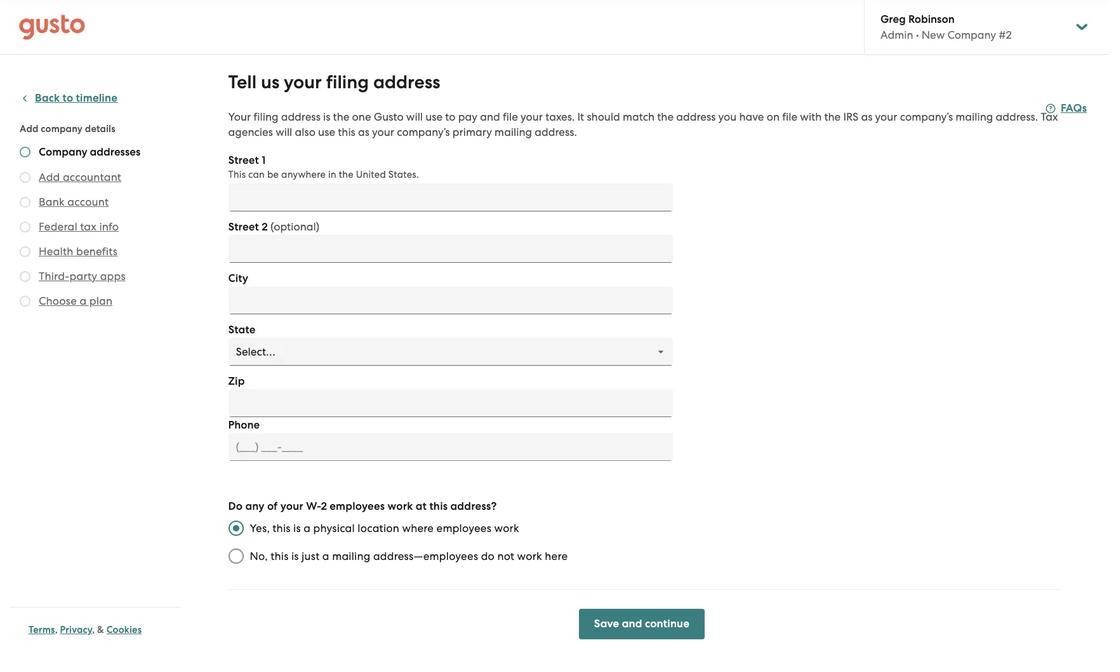 Task type: vqa. For each thing, say whether or not it's contained in the screenshot.
give
no



Task type: describe. For each thing, give the bounding box(es) containing it.
states.
[[389, 169, 419, 180]]

back to timeline
[[35, 91, 118, 105]]

faqs button
[[1046, 101, 1088, 116]]

terms
[[29, 625, 55, 636]]

privacy
[[60, 625, 92, 636]]

your
[[228, 111, 251, 123]]

cookies
[[107, 625, 142, 636]]

add for add company details
[[20, 123, 38, 135]]

taxes.
[[546, 111, 575, 123]]

address—employees
[[374, 550, 479, 563]]

is for a
[[294, 522, 301, 535]]

street 2 (optional)
[[228, 220, 320, 234]]

where
[[402, 522, 434, 535]]

continue
[[645, 618, 690, 631]]

this right yes,
[[273, 522, 291, 535]]

and inside button
[[622, 618, 643, 631]]

0 vertical spatial mailing
[[956, 111, 994, 123]]

bank
[[39, 196, 65, 208]]

robinson
[[909, 13, 955, 26]]

back
[[35, 91, 60, 105]]

1 vertical spatial work
[[495, 522, 520, 535]]

addresses
[[90, 145, 141, 159]]

do any of your w-2 employees work at this address?
[[228, 500, 497, 513]]

w-
[[306, 500, 321, 513]]

health benefits button
[[39, 244, 118, 259]]

your right the of
[[281, 500, 304, 513]]

info
[[99, 220, 119, 233]]

no, this is just a mailing address—employees do not work here
[[250, 550, 568, 563]]

your left taxes.
[[521, 111, 543, 123]]

yes, this is a physical location where employees work
[[250, 522, 520, 535]]

pay
[[459, 111, 478, 123]]

also
[[295, 126, 316, 139]]

0 horizontal spatial address
[[281, 111, 321, 123]]

1 vertical spatial use
[[318, 126, 335, 139]]

1 vertical spatial 2
[[321, 500, 327, 513]]

Zip field
[[228, 389, 673, 417]]

faqs
[[1062, 102, 1088, 115]]

(optional)
[[271, 220, 320, 233]]

one
[[352, 111, 371, 123]]

timeline
[[76, 91, 118, 105]]

admin
[[881, 29, 914, 41]]

check image for choose
[[20, 296, 30, 307]]

1 vertical spatial address.
[[535, 126, 577, 139]]

here
[[545, 550, 568, 563]]

save and continue button
[[579, 609, 705, 640]]

a inside button
[[80, 295, 87, 307]]

apps
[[100, 270, 126, 283]]

new
[[922, 29, 946, 41]]

not
[[498, 550, 515, 563]]

choose a plan
[[39, 295, 113, 307]]

irs
[[844, 111, 859, 123]]

save and continue
[[595, 618, 690, 631]]

0 horizontal spatial employees
[[330, 500, 385, 513]]

gusto
[[374, 111, 404, 123]]

third-
[[39, 270, 70, 283]]

1 vertical spatial employees
[[437, 522, 492, 535]]

this
[[228, 169, 246, 180]]

to inside the your filing address is the one gusto will use to pay and file your taxes. it should match the address you have on file with the irs as your company's mailing address. tax agencies will also use this as your company's primary mailing address.
[[446, 111, 456, 123]]

#2
[[1000, 29, 1013, 41]]

this right 'at'
[[430, 500, 448, 513]]

health
[[39, 245, 73, 258]]

federal tax info button
[[39, 219, 119, 234]]

no,
[[250, 550, 268, 563]]

greg
[[881, 13, 906, 26]]

0 horizontal spatial as
[[358, 126, 370, 139]]

1 horizontal spatial use
[[426, 111, 443, 123]]

0 vertical spatial company's
[[901, 111, 954, 123]]

Street 2 field
[[228, 235, 673, 263]]

on
[[767, 111, 780, 123]]

be
[[267, 169, 279, 180]]

add accountant
[[39, 171, 121, 184]]

choose
[[39, 295, 77, 307]]

company addresses list
[[20, 145, 176, 311]]

tell
[[228, 71, 257, 93]]

of
[[267, 500, 278, 513]]

federal tax info
[[39, 220, 119, 233]]

phone
[[228, 419, 260, 432]]

check image for add
[[20, 172, 30, 183]]

bank account
[[39, 196, 109, 208]]

company inside greg robinson admin • new company #2
[[948, 29, 997, 41]]

at
[[416, 500, 427, 513]]

and inside the your filing address is the one gusto will use to pay and file your taxes. it should match the address you have on file with the irs as your company's mailing address. tax agencies will also use this as your company's primary mailing address.
[[480, 111, 500, 123]]

primary
[[453, 126, 492, 139]]

details
[[85, 123, 115, 135]]

add company details
[[20, 123, 115, 135]]

city
[[228, 272, 249, 285]]

1 horizontal spatial filing
[[326, 71, 369, 93]]

Yes, this is a physical location where employees work radio
[[222, 515, 250, 543]]

check image for federal
[[20, 222, 30, 233]]

state
[[228, 323, 256, 337]]

tell us your filing address
[[228, 71, 441, 93]]

in
[[328, 169, 337, 180]]

1 file from the left
[[503, 111, 518, 123]]

0 vertical spatial as
[[862, 111, 873, 123]]

filing inside the your filing address is the one gusto will use to pay and file your taxes. it should match the address you have on file with the irs as your company's mailing address. tax agencies will also use this as your company's primary mailing address.
[[254, 111, 279, 123]]



Task type: locate. For each thing, give the bounding box(es) containing it.
check image left choose
[[20, 296, 30, 307]]

account
[[68, 196, 109, 208]]

0 horizontal spatial mailing
[[332, 550, 371, 563]]

1 , from the left
[[55, 625, 58, 636]]

greg robinson admin • new company #2
[[881, 13, 1013, 41]]

1 horizontal spatial address
[[373, 71, 441, 93]]

0 vertical spatial a
[[80, 295, 87, 307]]

No, this is just a mailing address—employees do not work here radio
[[222, 543, 250, 571]]

and right save
[[622, 618, 643, 631]]

work right not
[[518, 550, 543, 563]]

1 vertical spatial mailing
[[495, 126, 532, 139]]

1 vertical spatial street
[[228, 220, 259, 234]]

health benefits
[[39, 245, 118, 258]]

anywhere
[[281, 169, 326, 180]]

with
[[801, 111, 822, 123]]

2 horizontal spatial address
[[677, 111, 716, 123]]

, left privacy
[[55, 625, 58, 636]]

2 street from the top
[[228, 220, 259, 234]]

1 vertical spatial check image
[[20, 247, 30, 257]]

plan
[[89, 295, 113, 307]]

united
[[356, 169, 386, 180]]

1 horizontal spatial address.
[[996, 111, 1039, 123]]

and
[[480, 111, 500, 123], [622, 618, 643, 631]]

1 horizontal spatial company
[[948, 29, 997, 41]]

third-party apps
[[39, 270, 126, 283]]

check image left third-
[[20, 271, 30, 282]]

tax
[[1041, 111, 1059, 123]]

2
[[262, 220, 268, 234], [321, 500, 327, 513]]

0 horizontal spatial to
[[63, 91, 73, 105]]

1 horizontal spatial company's
[[901, 111, 954, 123]]

check image left federal
[[20, 222, 30, 233]]

Phone text field
[[228, 433, 673, 461]]

location
[[358, 522, 400, 535]]

street
[[228, 154, 259, 167], [228, 220, 259, 234]]

0 horizontal spatial add
[[20, 123, 38, 135]]

and right pay at left
[[480, 111, 500, 123]]

work up not
[[495, 522, 520, 535]]

check image
[[20, 147, 30, 158], [20, 172, 30, 183], [20, 222, 30, 233], [20, 296, 30, 307]]

this right no,
[[271, 550, 289, 563]]

2 horizontal spatial mailing
[[956, 111, 994, 123]]

company inside company addresses list
[[39, 145, 87, 159]]

the left one
[[333, 111, 350, 123]]

0 vertical spatial filing
[[326, 71, 369, 93]]

cookies button
[[107, 623, 142, 638]]

as down one
[[358, 126, 370, 139]]

file right pay at left
[[503, 111, 518, 123]]

zip
[[228, 375, 245, 388]]

0 vertical spatial company
[[948, 29, 997, 41]]

0 vertical spatial street
[[228, 154, 259, 167]]

will right gusto
[[407, 111, 423, 123]]

0 horizontal spatial ,
[[55, 625, 58, 636]]

your
[[284, 71, 322, 93], [521, 111, 543, 123], [876, 111, 898, 123], [372, 126, 395, 139], [281, 500, 304, 513]]

will
[[407, 111, 423, 123], [276, 126, 292, 139]]

0 vertical spatial check image
[[20, 197, 30, 208]]

1 horizontal spatial to
[[446, 111, 456, 123]]

, left &
[[92, 625, 95, 636]]

address?
[[451, 500, 497, 513]]

0 vertical spatial to
[[63, 91, 73, 105]]

2 check image from the top
[[20, 172, 30, 183]]

it
[[578, 111, 585, 123]]

to left pay at left
[[446, 111, 456, 123]]

work
[[388, 500, 413, 513], [495, 522, 520, 535], [518, 550, 543, 563]]

0 vertical spatial address.
[[996, 111, 1039, 123]]

can
[[248, 169, 265, 180]]

this inside the your filing address is the one gusto will use to pay and file your taxes. it should match the address you have on file with the irs as your company's mailing address. tax agencies will also use this as your company's primary mailing address.
[[338, 126, 356, 139]]

any
[[246, 500, 265, 513]]

to inside button
[[63, 91, 73, 105]]

2 check image from the top
[[20, 247, 30, 257]]

check image
[[20, 197, 30, 208], [20, 247, 30, 257], [20, 271, 30, 282]]

3 check image from the top
[[20, 222, 30, 233]]

company's
[[901, 111, 954, 123], [397, 126, 450, 139]]

should
[[587, 111, 621, 123]]

0 horizontal spatial a
[[80, 295, 87, 307]]

privacy link
[[60, 625, 92, 636]]

address up the also
[[281, 111, 321, 123]]

street inside street 1 this can be anywhere in the united states.
[[228, 154, 259, 167]]

street left (optional)
[[228, 220, 259, 234]]

your filing address is the one gusto will use to pay and file your taxes. it should match the address you have on file with the irs as your company's mailing address. tax agencies will also use this as your company's primary mailing address.
[[228, 111, 1059, 139]]

benefits
[[76, 245, 118, 258]]

1 horizontal spatial and
[[622, 618, 643, 631]]

•
[[917, 29, 920, 41]]

1 vertical spatial add
[[39, 171, 60, 184]]

1 horizontal spatial will
[[407, 111, 423, 123]]

employees up location
[[330, 500, 385, 513]]

this
[[338, 126, 356, 139], [430, 500, 448, 513], [273, 522, 291, 535], [271, 550, 289, 563]]

1 check image from the top
[[20, 147, 30, 158]]

mailing
[[956, 111, 994, 123], [495, 126, 532, 139], [332, 550, 371, 563]]

1 vertical spatial a
[[304, 522, 311, 535]]

2 left (optional)
[[262, 220, 268, 234]]

0 vertical spatial work
[[388, 500, 413, 513]]

0 horizontal spatial and
[[480, 111, 500, 123]]

2 up physical
[[321, 500, 327, 513]]

do
[[481, 550, 495, 563]]

is left physical
[[294, 522, 301, 535]]

will left the also
[[276, 126, 292, 139]]

this down one
[[338, 126, 356, 139]]

third-party apps button
[[39, 269, 126, 284]]

add left company
[[20, 123, 38, 135]]

0 vertical spatial employees
[[330, 500, 385, 513]]

1 horizontal spatial employees
[[437, 522, 492, 535]]

0 vertical spatial will
[[407, 111, 423, 123]]

0 vertical spatial and
[[480, 111, 500, 123]]

&
[[97, 625, 104, 636]]

street 1 this can be anywhere in the united states.
[[228, 154, 419, 180]]

the inside street 1 this can be anywhere in the united states.
[[339, 169, 354, 180]]

3 check image from the top
[[20, 271, 30, 282]]

company left #2 at right
[[948, 29, 997, 41]]

check image left the "health"
[[20, 247, 30, 257]]

you
[[719, 111, 737, 123]]

0 vertical spatial 2
[[262, 220, 268, 234]]

filing up one
[[326, 71, 369, 93]]

1 vertical spatial is
[[294, 522, 301, 535]]

add inside "button"
[[39, 171, 60, 184]]

0 horizontal spatial address.
[[535, 126, 577, 139]]

save
[[595, 618, 620, 631]]

tax
[[80, 220, 97, 233]]

street for 2
[[228, 220, 259, 234]]

your down gusto
[[372, 126, 395, 139]]

address
[[373, 71, 441, 93], [281, 111, 321, 123], [677, 111, 716, 123]]

is inside the your filing address is the one gusto will use to pay and file your taxes. it should match the address you have on file with the irs as your company's mailing address. tax agencies will also use this as your company's primary mailing address.
[[323, 111, 331, 123]]

company addresses
[[39, 145, 141, 159]]

address. down taxes.
[[535, 126, 577, 139]]

0 horizontal spatial company's
[[397, 126, 450, 139]]

party
[[70, 270, 97, 283]]

1 horizontal spatial file
[[783, 111, 798, 123]]

do
[[228, 500, 243, 513]]

filing up agencies
[[254, 111, 279, 123]]

0 horizontal spatial company
[[39, 145, 87, 159]]

use left pay at left
[[426, 111, 443, 123]]

check image for health
[[20, 247, 30, 257]]

1 vertical spatial as
[[358, 126, 370, 139]]

0 horizontal spatial 2
[[262, 220, 268, 234]]

2 vertical spatial work
[[518, 550, 543, 563]]

street for 1
[[228, 154, 259, 167]]

your right the 'us'
[[284, 71, 322, 93]]

Street 1 field
[[228, 184, 673, 212]]

address. left the tax at the top of the page
[[996, 111, 1039, 123]]

match
[[623, 111, 655, 123]]

physical
[[314, 522, 355, 535]]

check image down add company details
[[20, 147, 30, 158]]

bank account button
[[39, 194, 109, 210]]

1 horizontal spatial a
[[304, 522, 311, 535]]

0 horizontal spatial filing
[[254, 111, 279, 123]]

add up "bank"
[[39, 171, 60, 184]]

2 vertical spatial check image
[[20, 271, 30, 282]]

add accountant button
[[39, 170, 121, 185]]

employees down address?
[[437, 522, 492, 535]]

address up gusto
[[373, 71, 441, 93]]

a left the plan
[[80, 295, 87, 307]]

a
[[80, 295, 87, 307], [304, 522, 311, 535], [323, 550, 330, 563]]

0 horizontal spatial use
[[318, 126, 335, 139]]

file
[[503, 111, 518, 123], [783, 111, 798, 123]]

company
[[948, 29, 997, 41], [39, 145, 87, 159]]

a right just
[[323, 550, 330, 563]]

the right 'in'
[[339, 169, 354, 180]]

accountant
[[63, 171, 121, 184]]

2 vertical spatial mailing
[[332, 550, 371, 563]]

2 horizontal spatial a
[[323, 550, 330, 563]]

1 horizontal spatial as
[[862, 111, 873, 123]]

1 street from the top
[[228, 154, 259, 167]]

the left irs
[[825, 111, 841, 123]]

2 file from the left
[[783, 111, 798, 123]]

check image for third-
[[20, 271, 30, 282]]

2 , from the left
[[92, 625, 95, 636]]

1 check image from the top
[[20, 197, 30, 208]]

use right the also
[[318, 126, 335, 139]]

street up this
[[228, 154, 259, 167]]

file right on
[[783, 111, 798, 123]]

1 horizontal spatial 2
[[321, 500, 327, 513]]

company down company
[[39, 145, 87, 159]]

check image left "bank"
[[20, 197, 30, 208]]

as right irs
[[862, 111, 873, 123]]

1 vertical spatial and
[[622, 618, 643, 631]]

1 vertical spatial to
[[446, 111, 456, 123]]

terms link
[[29, 625, 55, 636]]

have
[[740, 111, 765, 123]]

1 horizontal spatial ,
[[92, 625, 95, 636]]

1 horizontal spatial add
[[39, 171, 60, 184]]

2 vertical spatial is
[[292, 550, 299, 563]]

0 vertical spatial is
[[323, 111, 331, 123]]

0 vertical spatial add
[[20, 123, 38, 135]]

terms , privacy , & cookies
[[29, 625, 142, 636]]

is for just
[[292, 550, 299, 563]]

us
[[261, 71, 280, 93]]

1
[[262, 154, 266, 167]]

company
[[41, 123, 83, 135]]

check image left the add accountant
[[20, 172, 30, 183]]

a down the "w-"
[[304, 522, 311, 535]]

to right back in the top left of the page
[[63, 91, 73, 105]]

choose a plan button
[[39, 294, 113, 309]]

0 vertical spatial use
[[426, 111, 443, 123]]

add for add accountant
[[39, 171, 60, 184]]

City field
[[228, 287, 673, 314]]

home image
[[19, 14, 85, 40]]

use
[[426, 111, 443, 123], [318, 126, 335, 139]]

is left one
[[323, 111, 331, 123]]

check image for bank
[[20, 197, 30, 208]]

is left just
[[292, 550, 299, 563]]

add
[[20, 123, 38, 135], [39, 171, 60, 184]]

1 vertical spatial company's
[[397, 126, 450, 139]]

the right match
[[658, 111, 674, 123]]

your right irs
[[876, 111, 898, 123]]

0 horizontal spatial will
[[276, 126, 292, 139]]

1 vertical spatial will
[[276, 126, 292, 139]]

2 vertical spatial a
[[323, 550, 330, 563]]

1 vertical spatial company
[[39, 145, 87, 159]]

the
[[333, 111, 350, 123], [658, 111, 674, 123], [825, 111, 841, 123], [339, 169, 354, 180]]

1 horizontal spatial mailing
[[495, 126, 532, 139]]

work left 'at'
[[388, 500, 413, 513]]

,
[[55, 625, 58, 636], [92, 625, 95, 636]]

federal
[[39, 220, 77, 233]]

address left you
[[677, 111, 716, 123]]

employees
[[330, 500, 385, 513], [437, 522, 492, 535]]

4 check image from the top
[[20, 296, 30, 307]]

just
[[302, 550, 320, 563]]

1 vertical spatial filing
[[254, 111, 279, 123]]

0 horizontal spatial file
[[503, 111, 518, 123]]



